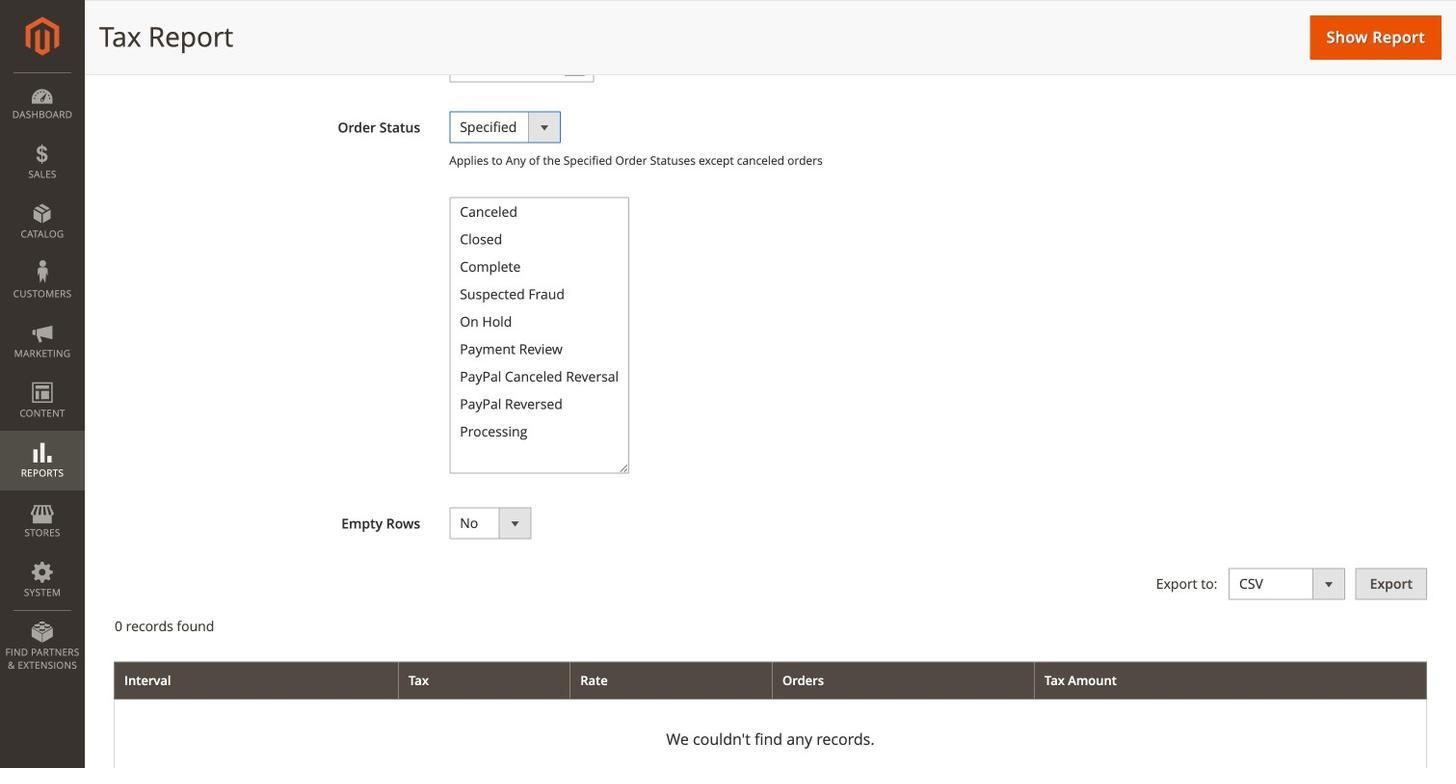 Task type: locate. For each thing, give the bounding box(es) containing it.
None text field
[[449, 0, 594, 22], [449, 50, 594, 82], [449, 0, 594, 22], [449, 50, 594, 82]]

menu bar
[[0, 72, 85, 682]]



Task type: describe. For each thing, give the bounding box(es) containing it.
magento admin panel image
[[26, 16, 59, 56]]



